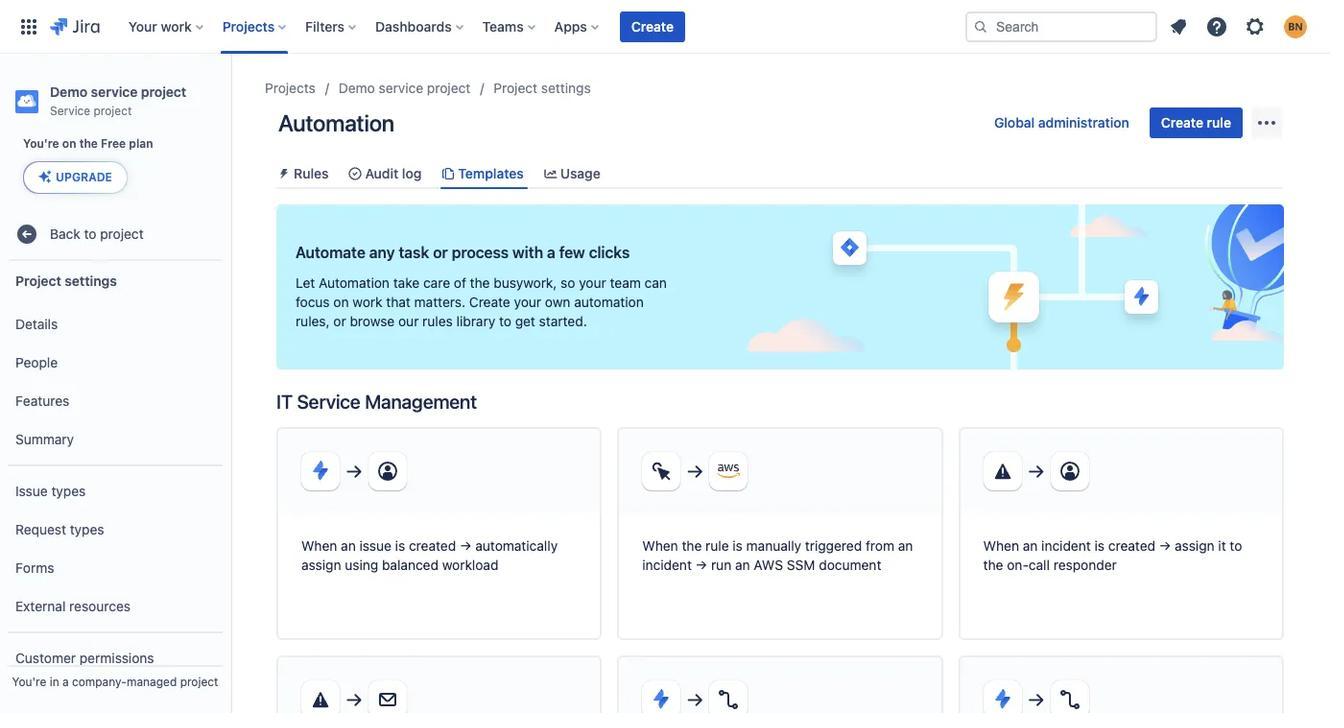 Task type: vqa. For each thing, say whether or not it's contained in the screenshot.
the middle 1
no



Task type: locate. For each thing, give the bounding box(es) containing it.
0 vertical spatial work
[[161, 18, 192, 34]]

0 horizontal spatial your
[[514, 294, 541, 310]]

service
[[50, 104, 90, 118], [297, 391, 361, 413]]

you're
[[23, 136, 59, 151], [12, 675, 46, 689]]

request
[[15, 521, 66, 537]]

1 vertical spatial assign
[[301, 557, 341, 573]]

→ up workload
[[460, 538, 472, 554]]

projects
[[222, 18, 275, 34], [265, 80, 316, 96]]

few
[[559, 244, 585, 261]]

focus
[[296, 294, 330, 310]]

you're left in
[[12, 675, 46, 689]]

1 vertical spatial you're
[[12, 675, 46, 689]]

permissions
[[79, 649, 154, 666]]

create up 'library'
[[469, 294, 510, 310]]

a right in
[[62, 675, 69, 689]]

1 horizontal spatial project
[[494, 80, 538, 96]]

an
[[341, 538, 356, 554], [898, 538, 913, 554], [1023, 538, 1038, 554], [735, 557, 750, 573]]

issue
[[359, 538, 392, 554]]

1 vertical spatial project settings
[[15, 272, 117, 288]]

→ inside when an issue is created → automatically assign using balanced workload
[[460, 538, 472, 554]]

assign left it
[[1175, 538, 1215, 554]]

is inside when an issue is created → automatically assign using balanced workload
[[395, 538, 405, 554]]

2 created from the left
[[1108, 538, 1156, 554]]

0 horizontal spatial service
[[50, 104, 90, 118]]

1 horizontal spatial your
[[579, 275, 606, 291]]

1 horizontal spatial assign
[[1175, 538, 1215, 554]]

0 vertical spatial assign
[[1175, 538, 1215, 554]]

work up browse
[[353, 294, 383, 310]]

on right focus
[[333, 294, 349, 310]]

your
[[128, 18, 157, 34]]

appswitcher icon image
[[17, 15, 40, 38]]

project inside demo service project link
[[427, 80, 471, 96]]

1 horizontal spatial to
[[499, 313, 512, 329]]

2 vertical spatial to
[[1230, 538, 1242, 554]]

1 horizontal spatial incident
[[1042, 538, 1091, 554]]

service inside demo service project service project
[[91, 84, 138, 100]]

2 horizontal spatial create
[[1161, 114, 1204, 131]]

1 vertical spatial incident
[[642, 557, 692, 573]]

search image
[[973, 19, 989, 34]]

is left manually
[[733, 538, 743, 554]]

project down dashboards 'dropdown button'
[[427, 80, 471, 96]]

on
[[62, 136, 76, 151], [333, 294, 349, 310]]

the inside let automation take care of the busywork, so your team can focus on work that matters. create your own automation rules, or browse our rules library to get started.
[[470, 275, 490, 291]]

Search field
[[966, 11, 1158, 42]]

projects inside popup button
[[222, 18, 275, 34]]

it service management
[[276, 391, 477, 413]]

0 vertical spatial incident
[[1042, 538, 1091, 554]]

you're for you're on the free plan
[[23, 136, 59, 151]]

when inside when an issue is created → automatically assign using balanced workload
[[301, 538, 337, 554]]

1 vertical spatial create
[[1161, 114, 1204, 131]]

0 vertical spatial or
[[433, 244, 448, 261]]

demo inside demo service project service project
[[50, 84, 87, 100]]

types for request types
[[70, 521, 104, 537]]

let
[[296, 275, 315, 291]]

project settings down apps
[[494, 80, 591, 96]]

to
[[84, 225, 96, 241], [499, 313, 512, 329], [1230, 538, 1242, 554]]

1 horizontal spatial on
[[333, 294, 349, 310]]

actions image
[[1255, 111, 1279, 134]]

when an incident is created → assign it to the on-call responder link
[[959, 427, 1284, 640]]

2 horizontal spatial is
[[1095, 538, 1105, 554]]

0 horizontal spatial →
[[460, 538, 472, 554]]

when inside when the rule is manually triggered from an incident → run an aws ssm document
[[642, 538, 678, 554]]

2 when from the left
[[642, 538, 678, 554]]

the left free
[[79, 136, 98, 151]]

1 horizontal spatial a
[[547, 244, 555, 261]]

0 vertical spatial on
[[62, 136, 76, 151]]

when an issue is created → automatically assign using balanced workload
[[301, 538, 558, 573]]

or right task
[[433, 244, 448, 261]]

the left manually
[[682, 538, 702, 554]]

service right the it
[[297, 391, 361, 413]]

apps
[[555, 18, 587, 34]]

1 horizontal spatial project settings
[[494, 80, 591, 96]]

1 horizontal spatial service
[[379, 80, 423, 96]]

0 vertical spatial you're
[[23, 136, 59, 151]]

is inside when an incident is created → assign it to the on-call responder
[[1095, 538, 1105, 554]]

incident up responder
[[1042, 538, 1091, 554]]

to right back
[[84, 225, 96, 241]]

create left the actions icon
[[1161, 114, 1204, 131]]

projects for "projects" link on the top of the page
[[265, 80, 316, 96]]

1 vertical spatial types
[[70, 521, 104, 537]]

service inside demo service project service project
[[50, 104, 90, 118]]

0 horizontal spatial incident
[[642, 557, 692, 573]]

0 horizontal spatial demo
[[50, 84, 87, 100]]

demo up you're on the free plan
[[50, 84, 87, 100]]

when for when an incident is created → assign it to the on-call responder
[[984, 538, 1019, 554]]

1 when from the left
[[301, 538, 337, 554]]

management
[[365, 391, 477, 413]]

assign left 'using'
[[301, 557, 341, 573]]

people link
[[8, 344, 223, 382]]

1 vertical spatial rule
[[706, 538, 729, 554]]

demo down filters 'popup button' on the left top of the page
[[339, 80, 375, 96]]

call
[[1029, 557, 1050, 573]]

when inside when an incident is created → assign it to the on-call responder
[[984, 538, 1019, 554]]

0 horizontal spatial is
[[395, 538, 405, 554]]

service for demo service project
[[379, 80, 423, 96]]

create inside primary element
[[631, 18, 674, 34]]

0 vertical spatial project
[[494, 80, 538, 96]]

an right run
[[735, 557, 750, 573]]

work
[[161, 18, 192, 34], [353, 294, 383, 310]]

0 horizontal spatial created
[[409, 538, 456, 554]]

issue types link
[[8, 472, 223, 511]]

0 horizontal spatial settings
[[65, 272, 117, 288]]

types right "request"
[[70, 521, 104, 537]]

rule up run
[[706, 538, 729, 554]]

teams button
[[477, 11, 543, 42]]

work right your
[[161, 18, 192, 34]]

project for demo service project service project
[[141, 84, 186, 100]]

types for issue types
[[51, 482, 86, 499]]

→ left it
[[1159, 538, 1171, 554]]

0 vertical spatial service
[[50, 104, 90, 118]]

3 when from the left
[[984, 538, 1019, 554]]

rules image
[[276, 166, 292, 181]]

summary
[[15, 431, 74, 447]]

upgrade button
[[24, 162, 127, 193]]

to left get
[[499, 313, 512, 329]]

automate
[[296, 244, 366, 261]]

0 horizontal spatial work
[[161, 18, 192, 34]]

1 horizontal spatial rule
[[1207, 114, 1231, 131]]

project up free
[[94, 104, 132, 118]]

1 vertical spatial automation
[[319, 275, 390, 291]]

0 horizontal spatial when
[[301, 538, 337, 554]]

you're in a company-managed project
[[12, 675, 218, 689]]

create for create rule
[[1161, 114, 1204, 131]]

1 vertical spatial service
[[297, 391, 361, 413]]

types right issue
[[51, 482, 86, 499]]

you're up upgrade button
[[23, 136, 59, 151]]

→ inside when an incident is created → assign it to the on-call responder
[[1159, 538, 1171, 554]]

process
[[452, 244, 509, 261]]

1 horizontal spatial →
[[696, 557, 708, 573]]

or right rules,
[[333, 313, 346, 329]]

details link
[[8, 305, 223, 344]]

project down teams "popup button"
[[494, 80, 538, 96]]

external
[[15, 598, 66, 614]]

is up balanced
[[395, 538, 405, 554]]

your work
[[128, 18, 192, 34]]

the
[[79, 136, 98, 151], [470, 275, 490, 291], [682, 538, 702, 554], [984, 557, 1004, 573]]

2 is from the left
[[733, 538, 743, 554]]

projects right sidebar navigation image on the top left of page
[[265, 80, 316, 96]]

service up free
[[91, 84, 138, 100]]

when for when the rule is manually triggered from an incident → run an aws ssm document
[[642, 538, 678, 554]]

rule
[[1207, 114, 1231, 131], [706, 538, 729, 554]]

0 horizontal spatial rule
[[706, 538, 729, 554]]

a left few
[[547, 244, 555, 261]]

→ left run
[[696, 557, 708, 573]]

0 horizontal spatial service
[[91, 84, 138, 100]]

1 vertical spatial on
[[333, 294, 349, 310]]

help image
[[1206, 15, 1229, 38]]

1 horizontal spatial created
[[1108, 538, 1156, 554]]

the left the on-
[[984, 557, 1004, 573]]

0 horizontal spatial create
[[469, 294, 510, 310]]

1 horizontal spatial when
[[642, 538, 678, 554]]

→ for automatically
[[460, 538, 472, 554]]

automation up audit log icon on the top left of page
[[278, 109, 394, 136]]

a
[[547, 244, 555, 261], [62, 675, 69, 689]]

is up responder
[[1095, 538, 1105, 554]]

2 horizontal spatial to
[[1230, 538, 1242, 554]]

assign
[[1175, 538, 1215, 554], [301, 557, 341, 573]]

work inside popup button
[[161, 18, 192, 34]]

rule left the actions icon
[[1207, 114, 1231, 131]]

create inside let automation take care of the busywork, so your team can focus on work that matters. create your own automation rules, or browse our rules library to get started.
[[469, 294, 510, 310]]

0 vertical spatial projects
[[222, 18, 275, 34]]

your down "busywork," at the top left of the page
[[514, 294, 541, 310]]

types inside request types link
[[70, 521, 104, 537]]

types inside issue types link
[[51, 482, 86, 499]]

project up details at the top
[[15, 272, 61, 288]]

1 horizontal spatial work
[[353, 294, 383, 310]]

so
[[561, 275, 575, 291]]

incident left run
[[642, 557, 692, 573]]

created up balanced
[[409, 538, 456, 554]]

service
[[379, 80, 423, 96], [91, 84, 138, 100]]

usage
[[560, 165, 601, 181]]

incident
[[1042, 538, 1091, 554], [642, 557, 692, 573]]

automation
[[278, 109, 394, 136], [319, 275, 390, 291]]

project settings down back
[[15, 272, 117, 288]]

your right so
[[579, 275, 606, 291]]

1 vertical spatial or
[[333, 313, 346, 329]]

is for issue
[[395, 538, 405, 554]]

using
[[345, 557, 378, 573]]

2 vertical spatial create
[[469, 294, 510, 310]]

1 vertical spatial project
[[15, 272, 61, 288]]

automation down automate
[[319, 275, 390, 291]]

0 horizontal spatial or
[[333, 313, 346, 329]]

2 horizontal spatial when
[[984, 538, 1019, 554]]

responder
[[1054, 557, 1117, 573]]

1 group from the top
[[8, 299, 223, 465]]

1 vertical spatial projects
[[265, 80, 316, 96]]

incident inside when the rule is manually triggered from an incident → run an aws ssm document
[[642, 557, 692, 573]]

1 created from the left
[[409, 538, 456, 554]]

dashboards button
[[370, 11, 471, 42]]

created inside when an issue is created → automatically assign using balanced workload
[[409, 538, 456, 554]]

assign inside when an incident is created → assign it to the on-call responder
[[1175, 538, 1215, 554]]

1 vertical spatial settings
[[65, 272, 117, 288]]

settings down apps
[[541, 80, 591, 96]]

you're for you're in a company-managed project
[[12, 675, 46, 689]]

created up responder
[[1108, 538, 1156, 554]]

service up you're on the free plan
[[50, 104, 90, 118]]

1 horizontal spatial demo
[[339, 80, 375, 96]]

0 vertical spatial project settings
[[494, 80, 591, 96]]

it
[[1218, 538, 1226, 554]]

jira image
[[50, 15, 100, 38], [50, 15, 100, 38]]

rule inside when the rule is manually triggered from an incident → run an aws ssm document
[[706, 538, 729, 554]]

external resources link
[[8, 587, 223, 626]]

projects link
[[265, 77, 316, 100]]

0 horizontal spatial project settings
[[15, 272, 117, 288]]

plan
[[129, 136, 153, 151]]

project for back to project
[[100, 225, 144, 241]]

projects button
[[217, 11, 294, 42]]

is inside when the rule is manually triggered from an incident → run an aws ssm document
[[733, 538, 743, 554]]

work inside let automation take care of the busywork, so your team can focus on work that matters. create your own automation rules, or browse our rules library to get started.
[[353, 294, 383, 310]]

3 is from the left
[[1095, 538, 1105, 554]]

demo for demo service project service project
[[50, 84, 87, 100]]

when for when an issue is created → automatically assign using balanced workload
[[301, 538, 337, 554]]

projects for projects popup button
[[222, 18, 275, 34]]

when an incident is created → assign it to the on-call responder
[[984, 538, 1242, 573]]

an inside when an issue is created → automatically assign using balanced workload
[[341, 538, 356, 554]]

create right apps popup button
[[631, 18, 674, 34]]

project up "plan"
[[141, 84, 186, 100]]

1 horizontal spatial create
[[631, 18, 674, 34]]

created inside when an incident is created → assign it to the on-call responder
[[1108, 538, 1156, 554]]

0 vertical spatial your
[[579, 275, 606, 291]]

1 horizontal spatial settings
[[541, 80, 591, 96]]

that
[[386, 294, 411, 310]]

project right back
[[100, 225, 144, 241]]

details
[[15, 315, 58, 332]]

0 vertical spatial rule
[[1207, 114, 1231, 131]]

project inside back to project link
[[100, 225, 144, 241]]

create
[[631, 18, 674, 34], [1161, 114, 1204, 131], [469, 294, 510, 310]]

0 horizontal spatial assign
[[301, 557, 341, 573]]

an up call
[[1023, 538, 1038, 554]]

service down dashboards
[[379, 80, 423, 96]]

0 vertical spatial create
[[631, 18, 674, 34]]

2 horizontal spatial →
[[1159, 538, 1171, 554]]

create rule
[[1161, 114, 1231, 131]]

2 group from the top
[[8, 465, 223, 632]]

1 vertical spatial to
[[499, 313, 512, 329]]

0 vertical spatial automation
[[278, 109, 394, 136]]

0 vertical spatial to
[[84, 225, 96, 241]]

is
[[395, 538, 405, 554], [733, 538, 743, 554], [1095, 538, 1105, 554]]

tab list
[[269, 157, 1292, 189]]

created for issue
[[409, 538, 456, 554]]

document
[[819, 557, 882, 573]]

settings down "back to project"
[[65, 272, 117, 288]]

resources
[[69, 598, 131, 614]]

request types
[[15, 521, 104, 537]]

1 is from the left
[[395, 538, 405, 554]]

1 vertical spatial work
[[353, 294, 383, 310]]

0 vertical spatial types
[[51, 482, 86, 499]]

task
[[399, 244, 429, 261]]

types
[[51, 482, 86, 499], [70, 521, 104, 537]]

automation inside let automation take care of the busywork, so your team can focus on work that matters. create your own automation rules, or browse our rules library to get started.
[[319, 275, 390, 291]]

take
[[393, 275, 420, 291]]

project settings
[[494, 80, 591, 96], [15, 272, 117, 288]]

when
[[301, 538, 337, 554], [642, 538, 678, 554], [984, 538, 1019, 554]]

banner
[[0, 0, 1330, 54]]

summary link
[[8, 420, 223, 459]]

the right the 'of'
[[470, 275, 490, 291]]

demo service project link
[[339, 77, 471, 100]]

to right it
[[1230, 538, 1242, 554]]

→
[[460, 538, 472, 554], [1159, 538, 1171, 554], [696, 557, 708, 573]]

is for incident
[[1095, 538, 1105, 554]]

group
[[8, 299, 223, 465], [8, 465, 223, 632]]

notifications image
[[1167, 15, 1190, 38]]

projects up sidebar navigation image on the top left of page
[[222, 18, 275, 34]]

1 vertical spatial a
[[62, 675, 69, 689]]

→ inside when the rule is manually triggered from an incident → run an aws ssm document
[[696, 557, 708, 573]]

on up upgrade button
[[62, 136, 76, 151]]

1 horizontal spatial is
[[733, 538, 743, 554]]

an up 'using'
[[341, 538, 356, 554]]



Task type: describe. For each thing, give the bounding box(es) containing it.
browse
[[350, 313, 395, 329]]

project settings link
[[494, 77, 591, 100]]

external resources
[[15, 598, 131, 614]]

back to project link
[[8, 215, 223, 253]]

you're on the free plan
[[23, 136, 153, 151]]

when the rule is manually triggered from an incident → run an aws ssm document
[[642, 538, 913, 573]]

to inside when an incident is created → assign it to the on-call responder
[[1230, 538, 1242, 554]]

workload
[[442, 557, 499, 573]]

global
[[994, 114, 1035, 131]]

0 vertical spatial a
[[547, 244, 555, 261]]

incident inside when an incident is created → assign it to the on-call responder
[[1042, 538, 1091, 554]]

an inside when an incident is created → assign it to the on-call responder
[[1023, 538, 1038, 554]]

managed
[[127, 675, 177, 689]]

1 horizontal spatial service
[[297, 391, 361, 413]]

filters button
[[300, 11, 364, 42]]

customer permissions
[[15, 649, 154, 666]]

primary element
[[12, 0, 966, 53]]

the inside when an incident is created → assign it to the on-call responder
[[984, 557, 1004, 573]]

when an issue is created → automatically assign using balanced workload link
[[276, 427, 602, 640]]

rule inside button
[[1207, 114, 1231, 131]]

library
[[456, 313, 495, 329]]

0 horizontal spatial to
[[84, 225, 96, 241]]

rules
[[423, 313, 453, 329]]

rules,
[[296, 313, 330, 329]]

ssm
[[787, 557, 815, 573]]

assign inside when an issue is created → automatically assign using balanced workload
[[301, 557, 341, 573]]

automate any task or process with a few clicks
[[296, 244, 630, 261]]

own
[[545, 294, 571, 310]]

is for rule
[[733, 538, 743, 554]]

project right managed
[[180, 675, 218, 689]]

free
[[101, 136, 126, 151]]

rules
[[294, 165, 329, 181]]

aws
[[754, 557, 783, 573]]

clicks
[[589, 244, 630, 261]]

when the rule is manually triggered from an incident → run an aws ssm document link
[[618, 427, 943, 640]]

filters
[[305, 18, 345, 34]]

automation
[[574, 294, 644, 310]]

issue types
[[15, 482, 86, 499]]

templates image
[[441, 166, 456, 181]]

it
[[276, 391, 293, 413]]

on-
[[1007, 557, 1029, 573]]

1 vertical spatial your
[[514, 294, 541, 310]]

busywork,
[[494, 275, 557, 291]]

administration
[[1038, 114, 1130, 131]]

usage image
[[543, 166, 558, 181]]

features
[[15, 392, 69, 409]]

people
[[15, 354, 58, 370]]

matters.
[[414, 294, 466, 310]]

0 horizontal spatial on
[[62, 136, 76, 151]]

audit
[[365, 165, 399, 181]]

an right from
[[898, 538, 913, 554]]

sidebar navigation image
[[209, 77, 251, 115]]

dashboards
[[375, 18, 452, 34]]

company-
[[72, 675, 127, 689]]

issue
[[15, 482, 48, 499]]

tab list containing rules
[[269, 157, 1292, 189]]

with
[[513, 244, 543, 261]]

forms
[[15, 559, 54, 576]]

upgrade
[[56, 170, 112, 184]]

settings image
[[1244, 15, 1267, 38]]

0 horizontal spatial a
[[62, 675, 69, 689]]

teams
[[482, 18, 524, 34]]

0 horizontal spatial project
[[15, 272, 61, 288]]

log
[[402, 165, 422, 181]]

demo for demo service project
[[339, 80, 375, 96]]

banner containing your work
[[0, 0, 1330, 54]]

from
[[866, 538, 895, 554]]

on inside let automation take care of the busywork, so your team can focus on work that matters. create your own automation rules, or browse our rules library to get started.
[[333, 294, 349, 310]]

project for demo service project
[[427, 80, 471, 96]]

created for incident
[[1108, 538, 1156, 554]]

or inside let automation take care of the busywork, so your team can focus on work that matters. create your own automation rules, or browse our rules library to get started.
[[333, 313, 346, 329]]

1 horizontal spatial or
[[433, 244, 448, 261]]

forms link
[[8, 549, 223, 587]]

service for demo service project service project
[[91, 84, 138, 100]]

global administration link
[[983, 108, 1141, 138]]

group containing details
[[8, 299, 223, 465]]

can
[[645, 275, 667, 291]]

customer permissions link
[[8, 639, 223, 678]]

of
[[454, 275, 466, 291]]

customer
[[15, 649, 76, 666]]

run
[[711, 557, 732, 573]]

global administration
[[994, 114, 1130, 131]]

our
[[398, 313, 419, 329]]

back to project
[[50, 225, 144, 241]]

the inside when the rule is manually triggered from an incident → run an aws ssm document
[[682, 538, 702, 554]]

any
[[369, 244, 395, 261]]

demo service project service project
[[50, 84, 186, 118]]

templates
[[458, 165, 524, 181]]

0 vertical spatial settings
[[541, 80, 591, 96]]

group containing issue types
[[8, 465, 223, 632]]

in
[[50, 675, 59, 689]]

back
[[50, 225, 80, 241]]

audit log image
[[348, 166, 363, 181]]

→ for assign
[[1159, 538, 1171, 554]]

create for create
[[631, 18, 674, 34]]

team
[[610, 275, 641, 291]]

balanced
[[382, 557, 439, 573]]

triggered
[[805, 538, 862, 554]]

your work button
[[123, 11, 211, 42]]

get
[[515, 313, 536, 329]]

let automation take care of the busywork, so your team can focus on work that matters. create your own automation rules, or browse our rules library to get started.
[[296, 275, 667, 329]]

your profile and settings image
[[1284, 15, 1307, 38]]

audit log
[[365, 165, 422, 181]]

apps button
[[549, 11, 606, 42]]

to inside let automation take care of the busywork, so your team can focus on work that matters. create your own automation rules, or browse our rules library to get started.
[[499, 313, 512, 329]]

demo service project
[[339, 80, 471, 96]]



